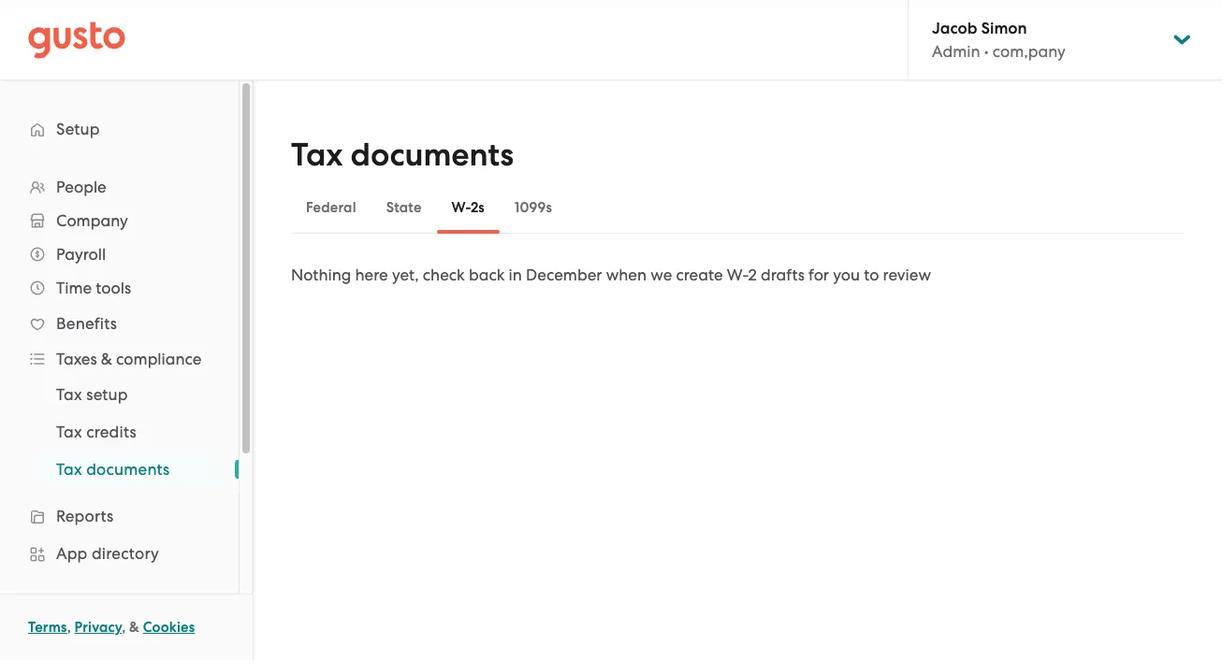 Task type: vqa. For each thing, say whether or not it's contained in the screenshot.
the leftmost ,
yes



Task type: locate. For each thing, give the bounding box(es) containing it.
list containing people
[[0, 170, 239, 661]]

& right taxes
[[101, 350, 112, 369]]

for
[[809, 266, 829, 285]]

jacob
[[932, 19, 977, 38]]

time tools
[[56, 279, 131, 298]]

1 horizontal spatial ,
[[122, 620, 126, 636]]

0 vertical spatial &
[[101, 350, 112, 369]]

tax up federal
[[291, 136, 343, 174]]

documents inside 'list'
[[86, 460, 170, 479]]

0 vertical spatial documents
[[350, 136, 514, 174]]

list containing tax setup
[[0, 376, 239, 489]]

1 vertical spatial documents
[[86, 460, 170, 479]]

1 list from the top
[[0, 170, 239, 661]]

0 vertical spatial w-
[[452, 199, 471, 216]]

tax
[[291, 136, 343, 174], [56, 386, 82, 404], [56, 423, 82, 442], [56, 460, 82, 479]]

tax down the tax credits
[[56, 460, 82, 479]]

list
[[0, 170, 239, 661], [0, 376, 239, 489]]

documents
[[350, 136, 514, 174], [86, 460, 170, 479]]

we
[[651, 266, 672, 285]]

documents down "tax credits" link
[[86, 460, 170, 479]]

1 horizontal spatial w-
[[727, 266, 748, 285]]

december
[[526, 266, 602, 285]]

tax documents up the 'state' button
[[291, 136, 514, 174]]

w- inside button
[[452, 199, 471, 216]]

,
[[67, 620, 71, 636], [122, 620, 126, 636]]

, left privacy
[[67, 620, 71, 636]]

tax setup link
[[34, 378, 220, 412]]

&
[[101, 350, 112, 369], [129, 620, 139, 636]]

•
[[984, 42, 989, 61]]

tax documents inside 'list'
[[56, 460, 170, 479]]

0 horizontal spatial documents
[[86, 460, 170, 479]]

tax inside tax setup link
[[56, 386, 82, 404]]

& left cookies button
[[129, 620, 139, 636]]

0 horizontal spatial w-
[[452, 199, 471, 216]]

, left cookies button
[[122, 620, 126, 636]]

company button
[[19, 204, 220, 238]]

back
[[469, 266, 505, 285]]

reports
[[56, 507, 114, 526]]

documents up state
[[350, 136, 514, 174]]

w-2s button
[[437, 185, 500, 230]]

gusto navigation element
[[0, 80, 239, 661]]

1 vertical spatial tax documents
[[56, 460, 170, 479]]

directory
[[92, 545, 159, 563]]

tax credits link
[[34, 416, 220, 449]]

setup link
[[19, 112, 220, 146]]

tax left credits at left
[[56, 423, 82, 442]]

1 , from the left
[[67, 620, 71, 636]]

tax documents link
[[34, 453, 220, 487]]

setup
[[86, 386, 128, 404]]

here
[[355, 266, 388, 285]]

com,pany
[[993, 42, 1066, 61]]

nothing
[[291, 266, 351, 285]]

reports link
[[19, 500, 220, 533]]

tax for "tax credits" link
[[56, 423, 82, 442]]

w- right create
[[727, 266, 748, 285]]

0 horizontal spatial tax documents
[[56, 460, 170, 479]]

yet,
[[392, 266, 419, 285]]

& inside dropdown button
[[101, 350, 112, 369]]

admin
[[932, 42, 980, 61]]

1 horizontal spatial documents
[[350, 136, 514, 174]]

1 horizontal spatial &
[[129, 620, 139, 636]]

terms link
[[28, 620, 67, 636]]

tax down taxes
[[56, 386, 82, 404]]

w-2s
[[452, 199, 485, 216]]

0 horizontal spatial ,
[[67, 620, 71, 636]]

taxes & compliance button
[[19, 343, 220, 376]]

tax documents down credits at left
[[56, 460, 170, 479]]

2 list from the top
[[0, 376, 239, 489]]

compliance
[[116, 350, 202, 369]]

time
[[56, 279, 92, 298]]

1 vertical spatial w-
[[727, 266, 748, 285]]

tax documents
[[291, 136, 514, 174], [56, 460, 170, 479]]

1 horizontal spatial tax documents
[[291, 136, 514, 174]]

drafts
[[761, 266, 805, 285]]

w- right state
[[452, 199, 471, 216]]

tax inside "tax credits" link
[[56, 423, 82, 442]]

federal
[[306, 199, 356, 216]]

privacy link
[[74, 620, 122, 636]]

0 horizontal spatial &
[[101, 350, 112, 369]]

terms
[[28, 620, 67, 636]]

tax inside tax documents link
[[56, 460, 82, 479]]

tax for tax documents link
[[56, 460, 82, 479]]

w-
[[452, 199, 471, 216], [727, 266, 748, 285]]

when
[[606, 266, 647, 285]]

tax credits
[[56, 423, 136, 442]]

simon
[[981, 19, 1027, 38]]



Task type: describe. For each thing, give the bounding box(es) containing it.
federal button
[[291, 185, 371, 230]]

review
[[883, 266, 931, 285]]

benefits
[[56, 314, 117, 333]]

privacy
[[74, 620, 122, 636]]

cookies
[[143, 620, 195, 636]]

company
[[56, 212, 128, 230]]

credits
[[86, 423, 136, 442]]

you
[[833, 266, 860, 285]]

in
[[509, 266, 522, 285]]

home image
[[28, 21, 125, 58]]

app directory link
[[19, 537, 220, 571]]

tax forms tab list
[[291, 182, 1185, 234]]

create
[[676, 266, 723, 285]]

to
[[864, 266, 879, 285]]

check
[[423, 266, 465, 285]]

cookies button
[[143, 617, 195, 639]]

2
[[748, 266, 757, 285]]

tax for tax setup link
[[56, 386, 82, 404]]

1099s button
[[500, 185, 567, 230]]

state
[[386, 199, 422, 216]]

payroll
[[56, 245, 106, 264]]

2s
[[471, 199, 485, 216]]

terms , privacy , & cookies
[[28, 620, 195, 636]]

app directory
[[56, 545, 159, 563]]

benefits link
[[19, 307, 220, 341]]

nothing here yet, check back in december when we create w-2 drafts for you to review
[[291, 266, 931, 285]]

people
[[56, 178, 106, 197]]

1 vertical spatial &
[[129, 620, 139, 636]]

1099s
[[515, 199, 552, 216]]

2 , from the left
[[122, 620, 126, 636]]

taxes
[[56, 350, 97, 369]]

state button
[[371, 185, 437, 230]]

time tools button
[[19, 271, 220, 305]]

tax setup
[[56, 386, 128, 404]]

setup
[[56, 120, 100, 139]]

payroll button
[[19, 238, 220, 271]]

tools
[[96, 279, 131, 298]]

taxes & compliance
[[56, 350, 202, 369]]

jacob simon admin • com,pany
[[932, 19, 1066, 61]]

app
[[56, 545, 88, 563]]

0 vertical spatial tax documents
[[291, 136, 514, 174]]

people button
[[19, 170, 220, 204]]



